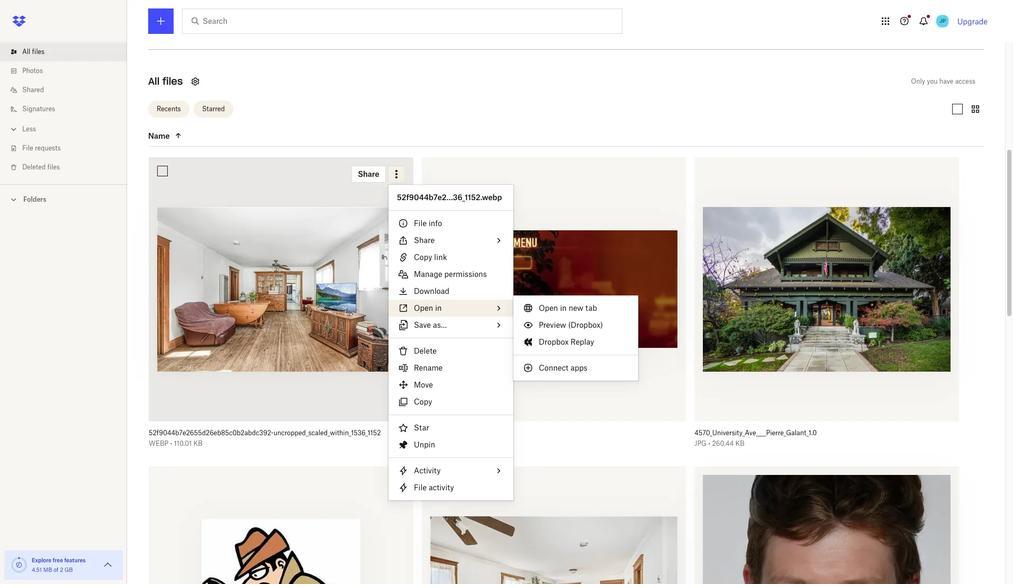 Task type: vqa. For each thing, say whether or not it's contained in the screenshot.
Paper
no



Task type: locate. For each thing, give the bounding box(es) containing it.
of
[[54, 567, 58, 573]]

signatures
[[22, 105, 55, 113]]

files inside "link"
[[32, 48, 45, 56]]

rename menu item
[[389, 360, 514, 377]]

0 horizontal spatial all files
[[22, 48, 45, 56]]

recents
[[157, 105, 181, 113]]

file for file requests
[[22, 144, 33, 152]]

webp
[[149, 440, 169, 448], [422, 440, 442, 448]]

delete
[[414, 346, 437, 355]]

open up preview
[[539, 303, 558, 312]]

less image
[[8, 124, 19, 135]]

explore free features 4.51 mb of 2 gb
[[32, 557, 86, 573]]

folders
[[23, 195, 46, 203]]

kb
[[194, 440, 203, 448], [463, 440, 472, 448], [736, 440, 745, 448]]

move menu item
[[389, 377, 514, 393]]

open in menu item
[[389, 300, 514, 317]]

4570_university_ave____pierre_galant_1.0
[[695, 429, 817, 437]]

dropbox replay menu item
[[514, 334, 639, 351]]

all up photos
[[22, 48, 30, 56]]

upgrade link
[[958, 17, 988, 26]]

6
[[482, 429, 486, 437]]

• inside 2015-09-30-image-6 webp • 14.17 kb
[[443, 440, 445, 448]]

1 open from the left
[[414, 303, 433, 312]]

copy link menu item
[[389, 249, 514, 266]]

2 vertical spatial file
[[414, 483, 427, 492]]

connect
[[539, 363, 569, 372]]

only
[[912, 77, 926, 85]]

open up save
[[414, 303, 433, 312]]

• inside 52f9044b7e2655d26eb85c0b2abdc392-uncropped_scaled_within_1536_1152 webp • 110.01 kb
[[170, 440, 172, 448]]

have
[[940, 77, 954, 85]]

star
[[414, 423, 429, 432]]

2 in from the left
[[560, 303, 567, 312]]

0 vertical spatial files
[[32, 48, 45, 56]]

1 kb from the left
[[194, 440, 203, 448]]

52f9044b7e2…36_1152.webp
[[397, 193, 502, 202]]

1 vertical spatial activity
[[429, 483, 454, 492]]

2 webp from the left
[[422, 440, 442, 448]]

0 vertical spatial all files
[[22, 48, 45, 56]]

2 horizontal spatial kb
[[736, 440, 745, 448]]

2 • from the left
[[443, 440, 445, 448]]

1 horizontal spatial webp
[[422, 440, 442, 448]]

file down the activity
[[414, 483, 427, 492]]

1 horizontal spatial open
[[539, 303, 558, 312]]

2 kb from the left
[[463, 440, 472, 448]]

0 vertical spatial all
[[22, 48, 30, 56]]

copy down share
[[414, 253, 432, 262]]

starred button
[[194, 101, 233, 118]]

1 horizontal spatial all files
[[148, 75, 183, 87]]

connect apps menu item
[[514, 360, 639, 377]]

webp inside 52f9044b7e2655d26eb85c0b2abdc392-uncropped_scaled_within_1536_1152 webp • 110.01 kb
[[149, 440, 169, 448]]

copy menu item
[[389, 393, 514, 410]]

• left 14.17
[[443, 440, 445, 448]]

0 vertical spatial activity
[[244, 31, 276, 42]]

open in new tab
[[539, 303, 597, 312]]

all
[[22, 48, 30, 56], [148, 75, 160, 87]]

gb
[[65, 567, 73, 573]]

move
[[414, 380, 433, 389]]

open for open in new tab
[[539, 303, 558, 312]]

all files list item
[[0, 42, 127, 61]]

file, 2015-09-30-image-6.webp row
[[422, 157, 686, 456]]

files up photos
[[32, 48, 45, 56]]

copy
[[414, 253, 432, 262], [414, 397, 432, 406]]

activity inside menu item
[[429, 483, 454, 492]]

1 horizontal spatial kb
[[463, 440, 472, 448]]

0 vertical spatial copy
[[414, 253, 432, 262]]

connect apps
[[539, 363, 588, 372]]

activity
[[244, 31, 276, 42], [429, 483, 454, 492]]

copy for copy link
[[414, 253, 432, 262]]

2
[[60, 567, 63, 573]]

None field
[[0, 0, 82, 12]]

2 vertical spatial files
[[47, 163, 60, 171]]

0 horizontal spatial in
[[435, 303, 442, 312]]

all up recents
[[148, 75, 160, 87]]

1 vertical spatial files
[[163, 75, 183, 87]]

kb inside 2015-09-30-image-6 webp • 14.17 kb
[[463, 440, 472, 448]]

copy down move
[[414, 397, 432, 406]]

star menu item
[[389, 419, 514, 436]]

file for file activity
[[414, 483, 427, 492]]

file left info on the left top
[[414, 219, 427, 228]]

• right jpg
[[709, 440, 711, 448]]

kb down image-
[[463, 440, 472, 448]]

in for open in new tab
[[560, 303, 567, 312]]

files up recents
[[163, 75, 183, 87]]

tab
[[586, 303, 597, 312]]

files for all files "link"
[[32, 48, 45, 56]]

access
[[956, 77, 976, 85]]

link
[[434, 253, 447, 262]]

activity down activity menu item
[[429, 483, 454, 492]]

list
[[0, 36, 127, 184]]

1 horizontal spatial •
[[443, 440, 445, 448]]

14.17
[[447, 440, 461, 448]]

webp left 110.01
[[149, 440, 169, 448]]

1 horizontal spatial all
[[148, 75, 160, 87]]

files
[[32, 48, 45, 56], [163, 75, 183, 87], [47, 163, 60, 171]]

2 copy from the top
[[414, 397, 432, 406]]

52f9044b7e2655d26eb85c0b2abdc392-
[[149, 429, 274, 437]]

1 horizontal spatial files
[[47, 163, 60, 171]]

0 horizontal spatial open
[[414, 303, 433, 312]]

0 horizontal spatial webp
[[149, 440, 169, 448]]

you
[[927, 77, 938, 85]]

1 horizontal spatial activity
[[429, 483, 454, 492]]

1 webp from the left
[[149, 440, 169, 448]]

delete menu item
[[389, 343, 514, 360]]

open
[[414, 303, 433, 312], [539, 303, 558, 312]]

copy link
[[414, 253, 447, 262]]

activity right your
[[244, 31, 276, 42]]

file inside menu item
[[414, 483, 427, 492]]

manage permissions
[[414, 270, 487, 279]]

webp down 2015- at bottom left
[[422, 440, 442, 448]]

in
[[435, 303, 442, 312], [560, 303, 567, 312]]

deleted files
[[22, 163, 60, 171]]

suggested from your activity
[[148, 31, 276, 42]]

2 horizontal spatial •
[[709, 440, 711, 448]]

3 • from the left
[[709, 440, 711, 448]]

110.01
[[174, 440, 192, 448]]

files right deleted
[[47, 163, 60, 171]]

1 horizontal spatial in
[[560, 303, 567, 312]]

file, db165f6aaa73d95c9004256537e7037b-uncropped_scaled_within_1536_1152.webp row
[[422, 466, 686, 584]]

kb inside 52f9044b7e2655d26eb85c0b2abdc392-uncropped_scaled_within_1536_1152 webp • 110.01 kb
[[194, 440, 203, 448]]

1 in from the left
[[435, 303, 442, 312]]

kb right 110.01
[[194, 440, 203, 448]]

in left new on the right of page
[[560, 303, 567, 312]]

open in new tab menu item
[[514, 300, 639, 317]]

0 horizontal spatial files
[[32, 48, 45, 56]]

recents button
[[148, 101, 189, 118]]

2 open from the left
[[539, 303, 558, 312]]

3 kb from the left
[[736, 440, 745, 448]]

file inside menu item
[[414, 219, 427, 228]]

less
[[22, 125, 36, 133]]

requests
[[35, 144, 61, 152]]

52f9044b7e2655d26eb85c0b2abdc392-uncropped_scaled_within_1536_1152 button
[[149, 429, 390, 437]]

dropbox image
[[8, 11, 30, 32]]

1 • from the left
[[170, 440, 172, 448]]

unpin menu item
[[389, 436, 514, 453]]

0 horizontal spatial •
[[170, 440, 172, 448]]

kb right 260.44
[[736, 440, 745, 448]]

• left 110.01
[[170, 440, 172, 448]]

all files up photos
[[22, 48, 45, 56]]

0 horizontal spatial all
[[22, 48, 30, 56]]

2015-09-30-image-6 button
[[422, 429, 663, 437]]

0 vertical spatial file
[[22, 144, 33, 152]]

shared
[[22, 86, 44, 94]]

4.51
[[32, 567, 42, 573]]

•
[[170, 440, 172, 448], [443, 440, 445, 448], [709, 440, 711, 448]]

new
[[569, 303, 584, 312]]

share
[[414, 236, 435, 245]]

1 vertical spatial file
[[414, 219, 427, 228]]

all files up recents
[[148, 75, 183, 87]]

1 copy from the top
[[414, 253, 432, 262]]

explore
[[32, 557, 51, 563]]

in for open in
[[435, 303, 442, 312]]

1 vertical spatial copy
[[414, 397, 432, 406]]

2 horizontal spatial files
[[163, 75, 183, 87]]

file down less
[[22, 144, 33, 152]]

0 horizontal spatial kb
[[194, 440, 203, 448]]

in up as…
[[435, 303, 442, 312]]

all files
[[22, 48, 45, 56], [148, 75, 183, 87]]

file activity
[[414, 483, 454, 492]]



Task type: describe. For each thing, give the bounding box(es) containing it.
webp inside 2015-09-30-image-6 webp • 14.17 kb
[[422, 440, 442, 448]]

deleted files link
[[8, 158, 127, 177]]

upgrade
[[958, 17, 988, 26]]

0 horizontal spatial activity
[[244, 31, 276, 42]]

replay
[[571, 337, 594, 346]]

all inside "link"
[[22, 48, 30, 56]]

apps
[[571, 363, 588, 372]]

name button
[[148, 129, 237, 142]]

signatures link
[[8, 100, 127, 119]]

save
[[414, 320, 431, 329]]

suggested
[[148, 31, 195, 42]]

260.44
[[712, 440, 734, 448]]

shared link
[[8, 80, 127, 100]]

only you have access
[[912, 77, 976, 85]]

permissions
[[444, 270, 487, 279]]

1 vertical spatial all
[[148, 75, 160, 87]]

1 vertical spatial all files
[[148, 75, 183, 87]]

rename
[[414, 363, 443, 372]]

52f9044b7e2655d26eb85c0b2abdc392-uncropped_scaled_within_1536_1152 webp • 110.01 kb
[[149, 429, 381, 448]]

manage
[[414, 270, 442, 279]]

file for file info
[[414, 219, 427, 228]]

uncropped_scaled_within_1536_1152
[[274, 429, 381, 437]]

quota usage element
[[11, 557, 28, 573]]

dropbox replay
[[539, 337, 594, 346]]

file info
[[414, 219, 442, 228]]

deleted
[[22, 163, 46, 171]]

download
[[414, 286, 450, 295]]

file requests link
[[8, 139, 127, 158]]

image-
[[461, 429, 482, 437]]

save as…
[[414, 320, 447, 329]]

file info menu item
[[389, 215, 514, 232]]

all files link
[[8, 42, 127, 61]]

(dropbox)
[[568, 320, 603, 329]]

file, download (1).jpeg row
[[695, 466, 960, 584]]

your
[[221, 31, 241, 42]]

file activity menu item
[[389, 479, 514, 496]]

photos link
[[8, 61, 127, 80]]

name
[[148, 131, 170, 140]]

preview
[[539, 320, 566, 329]]

all files inside "link"
[[22, 48, 45, 56]]

kb inside 4570_university_ave____pierre_galant_1.0 jpg • 260.44 kb
[[736, 440, 745, 448]]

unpin
[[414, 440, 435, 449]]

file, 4570_university_ave____pierre_galant_1.0.jpg row
[[695, 157, 960, 456]]

file requests
[[22, 144, 61, 152]]

file, 1703238.jpg row
[[149, 466, 413, 584]]

folders button
[[0, 191, 127, 207]]

activity
[[414, 466, 441, 475]]

info
[[429, 219, 442, 228]]

• inside 4570_university_ave____pierre_galant_1.0 jpg • 260.44 kb
[[709, 440, 711, 448]]

4570_university_ave____pierre_galant_1.0 button
[[695, 429, 936, 437]]

copy for copy
[[414, 397, 432, 406]]

photos
[[22, 67, 43, 75]]

starred
[[202, 105, 225, 113]]

4570_university_ave____pierre_galant_1.0 jpg • 260.44 kb
[[695, 429, 817, 448]]

activity menu item
[[389, 462, 514, 479]]

09-
[[439, 429, 450, 437]]

features
[[64, 557, 86, 563]]

jpg
[[695, 440, 707, 448]]

dropbox
[[539, 337, 569, 346]]

list containing all files
[[0, 36, 127, 184]]

files for the deleted files link
[[47, 163, 60, 171]]

from
[[198, 31, 219, 42]]

manage permissions menu item
[[389, 266, 514, 283]]

preview (dropbox) menu item
[[514, 317, 639, 334]]

2015-
[[422, 429, 439, 437]]

file, 52f9044b7e2655d26eb85c0b2abdc392-uncropped_scaled_within_1536_1152.webp row
[[149, 157, 413, 456]]

save as… menu item
[[389, 317, 514, 334]]

preview (dropbox)
[[539, 320, 603, 329]]

mb
[[43, 567, 52, 573]]

download menu item
[[389, 283, 514, 300]]

2015-09-30-image-6 webp • 14.17 kb
[[422, 429, 486, 448]]

open in
[[414, 303, 442, 312]]

share menu item
[[389, 232, 514, 249]]

open for open in
[[414, 303, 433, 312]]

30-
[[450, 429, 461, 437]]

as…
[[433, 320, 447, 329]]

free
[[53, 557, 63, 563]]



